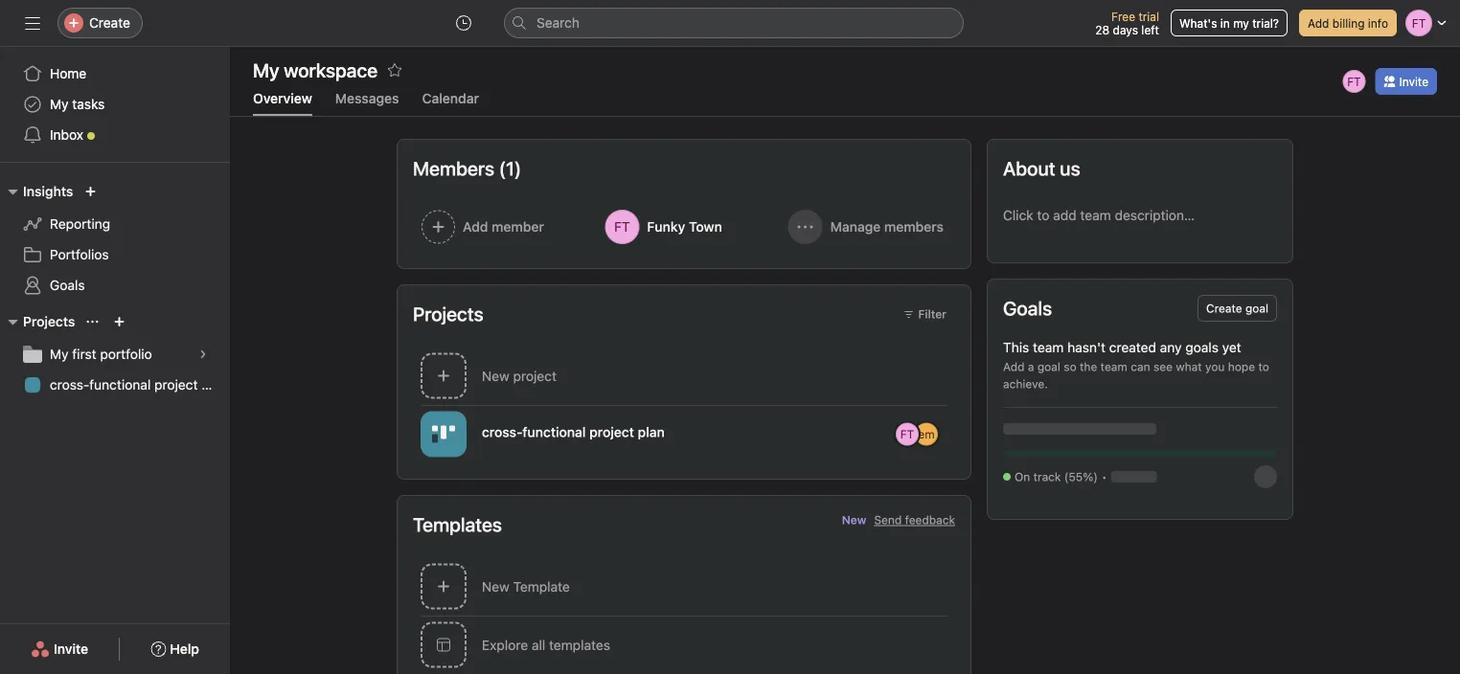 Task type: vqa. For each thing, say whether or not it's contained in the screenshot.
the top Mark complete image
no



Task type: describe. For each thing, give the bounding box(es) containing it.
filter
[[919, 308, 947, 321]]

0 vertical spatial team
[[1033, 340, 1064, 356]]

hasn't
[[1068, 340, 1106, 356]]

insights button
[[0, 180, 73, 203]]

(55%)
[[1065, 471, 1098, 484]]

manage members button
[[780, 201, 956, 253]]

what's in my trial?
[[1180, 16, 1280, 30]]

my first portfolio link
[[12, 339, 219, 370]]

global element
[[0, 47, 230, 162]]

create button
[[58, 8, 143, 38]]

1 horizontal spatial plan
[[638, 425, 665, 440]]

portfolios
[[50, 247, 109, 263]]

create for create
[[89, 15, 130, 31]]

new image
[[85, 186, 96, 197]]

left
[[1142, 23, 1160, 36]]

portfolio
[[100, 347, 152, 362]]

projects element
[[0, 305, 230, 404]]

funky town button
[[597, 201, 772, 253]]

0 horizontal spatial ft
[[901, 428, 915, 441]]

see details, my first portfolio image
[[197, 349, 209, 360]]

this
[[1004, 340, 1030, 356]]

inbox
[[50, 127, 83, 143]]

template
[[513, 579, 570, 595]]

created
[[1110, 340, 1157, 356]]

create goal
[[1207, 302, 1269, 315]]

new for projects
[[482, 368, 510, 384]]

messages
[[335, 91, 399, 106]]

1 horizontal spatial invite button
[[1376, 68, 1438, 95]]

•
[[1102, 471, 1108, 484]]

explore
[[482, 638, 528, 653]]

new project
[[482, 368, 557, 384]]

send
[[875, 514, 902, 527]]

add inside this team hasn't created any goals yet add a goal so the team can see what you hope to achieve.
[[1004, 360, 1025, 374]]

create for create goal
[[1207, 302, 1243, 315]]

my
[[1234, 16, 1250, 30]]

calendar
[[422, 91, 479, 106]]

a
[[1028, 360, 1035, 374]]

cross-functional project plan inside the projects element
[[50, 377, 228, 393]]

feedback
[[905, 514, 956, 527]]

show options, current sort, top image
[[87, 316, 98, 328]]

what's in my trial? button
[[1171, 10, 1288, 36]]

calendar button
[[422, 91, 479, 116]]

cross-functional project plan link
[[12, 370, 228, 401]]

can
[[1131, 360, 1151, 374]]

about us
[[1004, 157, 1081, 180]]

1 vertical spatial functional
[[523, 425, 586, 440]]

invite for invite button to the left
[[54, 642, 88, 658]]

first
[[72, 347, 96, 362]]

search
[[537, 15, 580, 31]]

new for templates
[[482, 579, 510, 595]]

add billing info
[[1308, 16, 1389, 30]]

trial?
[[1253, 16, 1280, 30]]

toggle project starred status image
[[673, 427, 684, 439]]

home
[[50, 66, 86, 81]]

trial
[[1139, 10, 1160, 23]]

overview button
[[253, 91, 312, 116]]

add member
[[463, 219, 544, 235]]

insights element
[[0, 174, 230, 305]]

search button
[[504, 8, 964, 38]]

0 horizontal spatial project
[[154, 377, 198, 393]]

free
[[1112, 10, 1136, 23]]

overview
[[253, 91, 312, 106]]

projects button
[[0, 311, 75, 334]]

days
[[1113, 23, 1139, 36]]

new template
[[482, 579, 570, 595]]

1 horizontal spatial cross-functional project plan
[[482, 425, 665, 440]]

reporting
[[50, 216, 110, 232]]

insights
[[23, 184, 73, 199]]

1 vertical spatial new
[[842, 514, 867, 527]]

track
[[1034, 471, 1061, 484]]

explore all templates
[[482, 638, 611, 653]]

2 horizontal spatial project
[[590, 425, 634, 440]]

what
[[1176, 360, 1203, 374]]

reporting link
[[12, 209, 219, 240]]

so
[[1064, 360, 1077, 374]]



Task type: locate. For each thing, give the bounding box(es) containing it.
hope
[[1229, 360, 1256, 374]]

functional inside the projects element
[[89, 377, 151, 393]]

the
[[1080, 360, 1098, 374]]

plan down see details, my first portfolio icon
[[202, 377, 228, 393]]

new project or portfolio image
[[113, 316, 125, 328]]

add left billing
[[1308, 16, 1330, 30]]

my left tasks on the left of page
[[50, 96, 69, 112]]

add billing info button
[[1300, 10, 1398, 36]]

create up yet
[[1207, 302, 1243, 315]]

1 vertical spatial invite
[[54, 642, 88, 658]]

goals down portfolios
[[50, 277, 85, 293]]

0 horizontal spatial projects
[[23, 314, 75, 330]]

templates
[[413, 514, 502, 536]]

1 vertical spatial goals
[[1004, 297, 1053, 320]]

0 vertical spatial cross-
[[50, 377, 89, 393]]

projects up new project
[[413, 303, 484, 325]]

1 horizontal spatial team
[[1101, 360, 1128, 374]]

0 vertical spatial create
[[89, 15, 130, 31]]

on
[[1015, 471, 1031, 484]]

0 horizontal spatial goal
[[1038, 360, 1061, 374]]

funky town
[[647, 219, 723, 235]]

you
[[1206, 360, 1225, 374]]

see
[[1154, 360, 1173, 374]]

plan inside the projects element
[[202, 377, 228, 393]]

add left a in the right bottom of the page
[[1004, 360, 1025, 374]]

1 vertical spatial ft
[[901, 428, 915, 441]]

help
[[170, 642, 199, 658]]

cross-functional project plan down new project
[[482, 425, 665, 440]]

1 horizontal spatial goals
[[1004, 297, 1053, 320]]

1 horizontal spatial cross-
[[482, 425, 523, 440]]

0 horizontal spatial team
[[1033, 340, 1064, 356]]

1 vertical spatial plan
[[638, 425, 665, 440]]

0 horizontal spatial add
[[1004, 360, 1025, 374]]

free trial 28 days left
[[1096, 10, 1160, 36]]

my
[[50, 96, 69, 112], [50, 347, 69, 362]]

0 horizontal spatial cross-
[[50, 377, 89, 393]]

help button
[[138, 633, 212, 667]]

this team hasn't created any goals yet add a goal so the team can see what you hope to achieve.
[[1004, 340, 1270, 391]]

functional down new project
[[523, 425, 586, 440]]

goal right a in the right bottom of the page
[[1038, 360, 1061, 374]]

0 vertical spatial invite
[[1400, 75, 1429, 88]]

1 horizontal spatial projects
[[413, 303, 484, 325]]

create goal button
[[1198, 295, 1278, 322]]

1 vertical spatial goal
[[1038, 360, 1061, 374]]

filter button
[[895, 301, 956, 328]]

ft left em
[[901, 428, 915, 441]]

my left first
[[50, 347, 69, 362]]

0 horizontal spatial functional
[[89, 377, 151, 393]]

goals inside insights element
[[50, 277, 85, 293]]

on track (55%)
[[1015, 471, 1098, 484]]

1 horizontal spatial add
[[1308, 16, 1330, 30]]

goal
[[1246, 302, 1269, 315], [1038, 360, 1061, 374]]

messages button
[[335, 91, 399, 116]]

ft
[[1348, 75, 1362, 88], [901, 428, 915, 441]]

create inside button
[[1207, 302, 1243, 315]]

1 horizontal spatial project
[[513, 368, 557, 384]]

add
[[1308, 16, 1330, 30], [1004, 360, 1025, 374]]

plan left "toggle project starred status" icon
[[638, 425, 665, 440]]

2 my from the top
[[50, 347, 69, 362]]

projects
[[413, 303, 484, 325], [23, 314, 75, 330]]

home link
[[12, 58, 219, 89]]

1 vertical spatial create
[[1207, 302, 1243, 315]]

new send feedback
[[842, 514, 956, 527]]

add inside "button"
[[1308, 16, 1330, 30]]

0 vertical spatial my
[[50, 96, 69, 112]]

add member button
[[413, 201, 589, 253]]

projects inside dropdown button
[[23, 314, 75, 330]]

0 vertical spatial goals
[[50, 277, 85, 293]]

0 vertical spatial invite button
[[1376, 68, 1438, 95]]

cross-functional project plan down portfolio
[[50, 377, 228, 393]]

my tasks
[[50, 96, 105, 112]]

billing
[[1333, 16, 1365, 30]]

goals up 'this' at the right bottom
[[1004, 297, 1053, 320]]

1 vertical spatial team
[[1101, 360, 1128, 374]]

1 horizontal spatial ft
[[1348, 75, 1362, 88]]

search list box
[[504, 8, 964, 38]]

tasks
[[72, 96, 105, 112]]

1 horizontal spatial goal
[[1246, 302, 1269, 315]]

any
[[1161, 340, 1182, 356]]

goals
[[50, 277, 85, 293], [1004, 297, 1053, 320]]

2 vertical spatial new
[[482, 579, 510, 595]]

my for my tasks
[[50, 96, 69, 112]]

team up a in the right bottom of the page
[[1033, 340, 1064, 356]]

functional down my first portfolio link
[[89, 377, 151, 393]]

goal inside this team hasn't created any goals yet add a goal so the team can see what you hope to achieve.
[[1038, 360, 1061, 374]]

1 vertical spatial my
[[50, 347, 69, 362]]

manage members
[[831, 219, 944, 235]]

create inside 'dropdown button'
[[89, 15, 130, 31]]

all
[[532, 638, 546, 653]]

cross- right board icon
[[482, 425, 523, 440]]

inbox link
[[12, 120, 219, 150]]

1 vertical spatial cross-
[[482, 425, 523, 440]]

cross-functional project plan
[[50, 377, 228, 393], [482, 425, 665, 440]]

team right "the"
[[1101, 360, 1128, 374]]

history image
[[456, 15, 472, 31]]

0 vertical spatial goal
[[1246, 302, 1269, 315]]

28
[[1096, 23, 1110, 36]]

0 horizontal spatial invite button
[[18, 633, 101, 667]]

my inside my tasks link
[[50, 96, 69, 112]]

my workspace
[[253, 58, 378, 81]]

0 horizontal spatial cross-functional project plan
[[50, 377, 228, 393]]

info
[[1369, 16, 1389, 30]]

achieve.
[[1004, 378, 1048, 391]]

1 vertical spatial add
[[1004, 360, 1025, 374]]

1 horizontal spatial invite
[[1400, 75, 1429, 88]]

what's
[[1180, 16, 1218, 30]]

goals
[[1186, 340, 1219, 356]]

1 horizontal spatial create
[[1207, 302, 1243, 315]]

1 vertical spatial cross-functional project plan
[[482, 425, 665, 440]]

ft down billing
[[1348, 75, 1362, 88]]

in
[[1221, 16, 1231, 30]]

new
[[482, 368, 510, 384], [842, 514, 867, 527], [482, 579, 510, 595]]

my first portfolio
[[50, 347, 152, 362]]

0 horizontal spatial create
[[89, 15, 130, 31]]

cross-
[[50, 377, 89, 393], [482, 425, 523, 440]]

goal inside create goal button
[[1246, 302, 1269, 315]]

create up home link
[[89, 15, 130, 31]]

0 vertical spatial cross-functional project plan
[[50, 377, 228, 393]]

0 horizontal spatial goals
[[50, 277, 85, 293]]

projects left 'show options, current sort, top' icon at the left top of page
[[23, 314, 75, 330]]

cross- down first
[[50, 377, 89, 393]]

my inside my first portfolio link
[[50, 347, 69, 362]]

goal up to
[[1246, 302, 1269, 315]]

send feedback link
[[875, 512, 956, 529]]

1 horizontal spatial functional
[[523, 425, 586, 440]]

invite button
[[1376, 68, 1438, 95], [18, 633, 101, 667]]

show options image
[[948, 427, 963, 442]]

0 vertical spatial add
[[1308, 16, 1330, 30]]

0 horizontal spatial invite
[[54, 642, 88, 658]]

0 vertical spatial plan
[[202, 377, 228, 393]]

my tasks link
[[12, 89, 219, 120]]

1 vertical spatial invite button
[[18, 633, 101, 667]]

board image
[[432, 423, 455, 446]]

my for my first portfolio
[[50, 347, 69, 362]]

1 my from the top
[[50, 96, 69, 112]]

invite for invite button to the right
[[1400, 75, 1429, 88]]

functional
[[89, 377, 151, 393], [523, 425, 586, 440]]

em
[[919, 428, 935, 441]]

members (1)
[[413, 157, 522, 180]]

0 vertical spatial ft
[[1348, 75, 1362, 88]]

invite
[[1400, 75, 1429, 88], [54, 642, 88, 658]]

hide sidebar image
[[25, 15, 40, 31]]

add to starred image
[[387, 62, 403, 78]]

templates
[[549, 638, 611, 653]]

team
[[1033, 340, 1064, 356], [1101, 360, 1128, 374]]

project
[[513, 368, 557, 384], [154, 377, 198, 393], [590, 425, 634, 440]]

portfolios link
[[12, 240, 219, 270]]

0 horizontal spatial plan
[[202, 377, 228, 393]]

0 vertical spatial functional
[[89, 377, 151, 393]]

goals link
[[12, 270, 219, 301]]

cross- inside the projects element
[[50, 377, 89, 393]]

to
[[1259, 360, 1270, 374]]

plan
[[202, 377, 228, 393], [638, 425, 665, 440]]

0 vertical spatial new
[[482, 368, 510, 384]]

yet
[[1223, 340, 1242, 356]]



